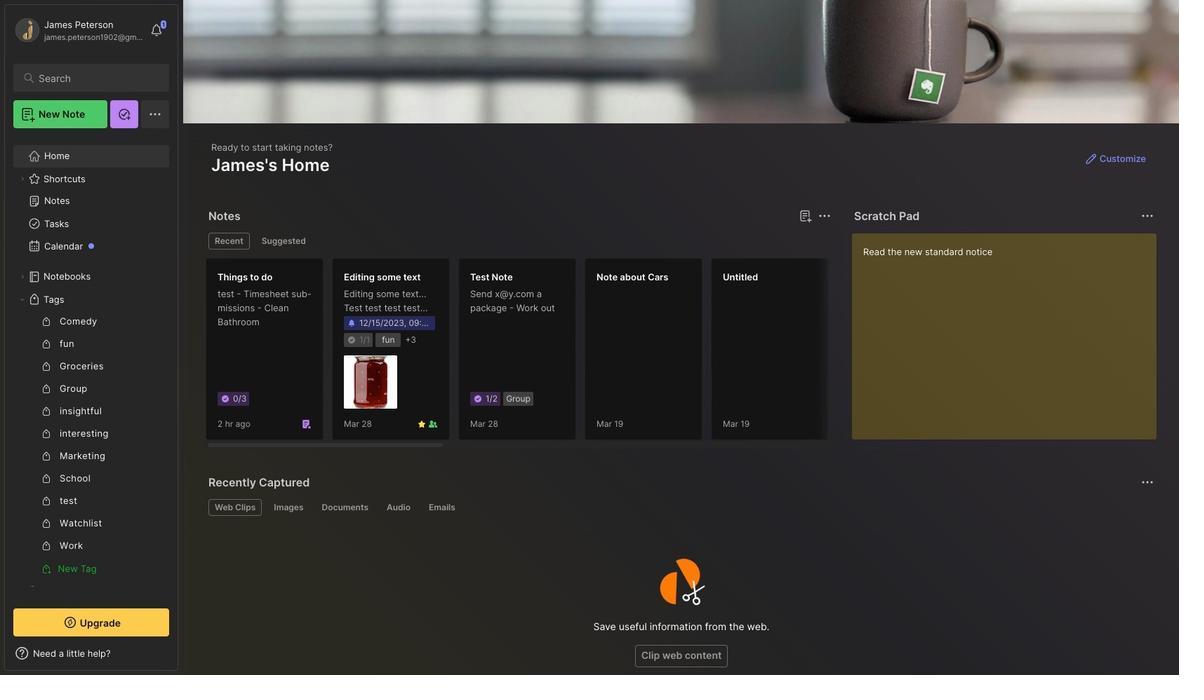Task type: vqa. For each thing, say whether or not it's contained in the screenshot.
ACCOUNT field
yes



Task type: locate. For each thing, give the bounding box(es) containing it.
more actions image
[[816, 208, 833, 225], [1139, 208, 1156, 225]]

tab
[[208, 233, 250, 250], [255, 233, 312, 250], [208, 500, 262, 517], [268, 500, 310, 517], [316, 500, 375, 517], [380, 500, 417, 517], [423, 500, 462, 517]]

0 vertical spatial tab list
[[208, 233, 829, 250]]

1 vertical spatial tab list
[[208, 500, 1152, 517]]

row group
[[206, 258, 1179, 449]]

0 horizontal spatial more actions image
[[816, 208, 833, 225]]

tab list
[[208, 233, 829, 250], [208, 500, 1152, 517]]

2 more actions image from the left
[[1139, 208, 1156, 225]]

None search field
[[39, 69, 157, 86]]

WHAT'S NEW field
[[5, 643, 178, 665]]

1 tab list from the top
[[208, 233, 829, 250]]

1 more actions image from the left
[[816, 208, 833, 225]]

tree
[[5, 137, 178, 634]]

more actions image
[[1139, 475, 1156, 491]]

none search field inside main element
[[39, 69, 157, 86]]

1 horizontal spatial more actions image
[[1139, 208, 1156, 225]]

group
[[13, 311, 161, 581]]

Account field
[[13, 16, 143, 44]]

More actions field
[[815, 206, 835, 226], [1138, 206, 1158, 226], [1138, 473, 1158, 493]]

click to collapse image
[[177, 650, 188, 667]]



Task type: describe. For each thing, give the bounding box(es) containing it.
tree inside main element
[[5, 137, 178, 634]]

thumbnail image
[[344, 356, 397, 409]]

expand tags image
[[18, 296, 27, 304]]

2 tab list from the top
[[208, 500, 1152, 517]]

Start writing… text field
[[863, 234, 1156, 429]]

main element
[[0, 0, 183, 676]]

expand notebooks image
[[18, 273, 27, 281]]

Search text field
[[39, 72, 157, 85]]

group inside tree
[[13, 311, 161, 581]]



